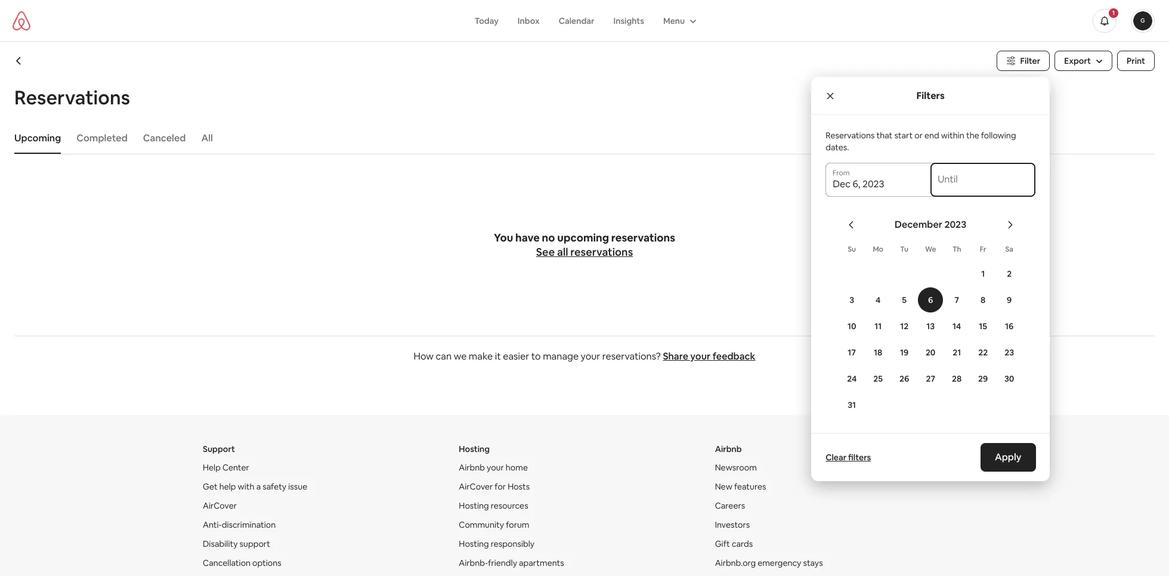 Task type: locate. For each thing, give the bounding box(es) containing it.
1 horizontal spatial reservations
[[826, 130, 875, 141]]

1 vertical spatial airbnb
[[459, 462, 485, 473]]

today link
[[465, 9, 508, 32]]

airbnb your home
[[459, 462, 528, 473]]

6 button
[[917, 288, 944, 313]]

filters
[[848, 452, 871, 463]]

1 horizontal spatial aircover
[[459, 481, 493, 492]]

apply
[[995, 451, 1021, 463]]

3 hosting from the top
[[459, 539, 489, 549]]

your up aircover for hosts
[[487, 462, 504, 473]]

3 button
[[839, 288, 865, 313]]

1 horizontal spatial airbnb
[[715, 444, 742, 454]]

share
[[663, 350, 688, 363]]

aircover up anti-
[[203, 500, 237, 511]]

reservations up the dates.
[[826, 130, 875, 141]]

have
[[515, 231, 540, 245]]

gift cards link
[[715, 539, 753, 549]]

filters
[[916, 89, 945, 102]]

hosting up airbnb your home
[[459, 444, 490, 454]]

disability
[[203, 539, 238, 549]]

su
[[848, 245, 856, 254]]

0 vertical spatial aircover
[[459, 481, 493, 492]]

17
[[848, 347, 856, 358]]

completed button
[[71, 126, 133, 150]]

0 horizontal spatial your
[[487, 462, 504, 473]]

13 button
[[917, 314, 944, 339]]

0 horizontal spatial aircover
[[203, 500, 237, 511]]

resources
[[491, 500, 528, 511]]

manage
[[543, 350, 579, 363]]

th
[[952, 245, 961, 254]]

cancellation options
[[203, 558, 281, 568]]

1 vertical spatial hosting
[[459, 500, 489, 511]]

help
[[219, 481, 236, 492]]

27
[[926, 373, 935, 384]]

canceled
[[143, 132, 186, 144]]

new
[[715, 481, 732, 492]]

29
[[978, 373, 988, 384]]

for
[[495, 481, 506, 492]]

29 button
[[970, 366, 996, 391]]

10 button
[[839, 314, 865, 339]]

your right manage
[[581, 350, 600, 363]]

tab list
[[8, 123, 1155, 154]]

inbox
[[518, 15, 540, 26]]

2
[[1007, 268, 1012, 279]]

hosting up the community
[[459, 500, 489, 511]]

1 button
[[970, 261, 996, 286]]

0 vertical spatial reservations
[[14, 85, 130, 110]]

2 button
[[996, 261, 1022, 286]]

apartments
[[519, 558, 564, 568]]

discrimination
[[222, 520, 276, 530]]

21
[[953, 347, 961, 358]]

airbnb up newsroom
[[715, 444, 742, 454]]

1 hosting from the top
[[459, 444, 490, 454]]

reservations up the completed
[[14, 85, 130, 110]]

26 button
[[891, 366, 917, 391]]

calendar link
[[549, 9, 604, 32]]

calendar
[[559, 15, 594, 26]]

none text field inside filters dialog
[[833, 178, 923, 190]]

to
[[531, 350, 541, 363]]

1 inside 1 button
[[981, 268, 985, 279]]

reservations
[[611, 231, 675, 245], [570, 245, 633, 259]]

1 up export button
[[1112, 9, 1115, 16]]

1 vertical spatial reservations
[[826, 130, 875, 141]]

0 horizontal spatial airbnb
[[459, 462, 485, 473]]

group
[[654, 9, 704, 32]]

19
[[900, 347, 909, 358]]

insights link
[[604, 9, 654, 32]]

emergency
[[758, 558, 801, 568]]

16
[[1005, 321, 1014, 332]]

2 hosting from the top
[[459, 500, 489, 511]]

12
[[900, 321, 908, 332]]

airbnb for airbnb
[[715, 444, 742, 454]]

airbnb.org emergency stays link
[[715, 558, 823, 568]]

None text field
[[938, 178, 1028, 190]]

1 vertical spatial 1
[[981, 268, 985, 279]]

or
[[915, 130, 923, 141]]

0 vertical spatial hosting
[[459, 444, 490, 454]]

tu
[[900, 245, 908, 254]]

20 button
[[917, 340, 944, 365]]

aircover left for
[[459, 481, 493, 492]]

0 vertical spatial airbnb
[[715, 444, 742, 454]]

airbnb up aircover for hosts
[[459, 462, 485, 473]]

20
[[926, 347, 935, 358]]

friendly
[[488, 558, 517, 568]]

support
[[239, 539, 270, 549]]

your right share
[[690, 350, 711, 363]]

insights
[[613, 15, 644, 26]]

a
[[256, 481, 261, 492]]

all button
[[195, 126, 219, 150]]

reservations for reservations that start or end within the following dates.
[[826, 130, 875, 141]]

22
[[978, 347, 988, 358]]

all
[[557, 245, 568, 259]]

newsroom
[[715, 462, 757, 473]]

gift
[[715, 539, 730, 549]]

airbnb.org emergency stays
[[715, 558, 823, 568]]

aircover for aircover link
[[203, 500, 237, 511]]

23
[[1005, 347, 1014, 358]]

4
[[876, 295, 881, 305]]

airbnb for airbnb your home
[[459, 462, 485, 473]]

you have no upcoming reservations see all reservations
[[494, 231, 675, 259]]

stays
[[803, 558, 823, 568]]

the
[[966, 130, 979, 141]]

1 down fr
[[981, 268, 985, 279]]

center
[[222, 462, 249, 473]]

1 horizontal spatial 1
[[1112, 9, 1115, 16]]

18
[[874, 347, 882, 358]]

0 horizontal spatial reservations
[[14, 85, 130, 110]]

help center
[[203, 462, 249, 473]]

reservations that start or end within the following dates.
[[826, 130, 1016, 153]]

30 button
[[996, 366, 1022, 391]]

hosting up airbnb-
[[459, 539, 489, 549]]

make
[[469, 350, 493, 363]]

reservations for reservations
[[14, 85, 130, 110]]

end
[[924, 130, 939, 141]]

print button
[[1117, 51, 1155, 71]]

upcoming
[[14, 132, 61, 144]]

0 horizontal spatial 1
[[981, 268, 985, 279]]

5
[[902, 295, 907, 305]]

22 button
[[970, 340, 996, 365]]

canceled button
[[137, 126, 192, 150]]

12 button
[[891, 314, 917, 339]]

help
[[203, 462, 221, 473]]

we
[[925, 245, 936, 254]]

reservations inside reservations that start or end within the following dates.
[[826, 130, 875, 141]]

None text field
[[833, 178, 923, 190]]

1 vertical spatial aircover
[[203, 500, 237, 511]]

get help with a safety issue
[[203, 481, 307, 492]]

2 vertical spatial hosting
[[459, 539, 489, 549]]



Task type: vqa. For each thing, say whether or not it's contained in the screenshot.
SHARE YOUR FEEDBACK "button"
yes



Task type: describe. For each thing, give the bounding box(es) containing it.
6
[[928, 295, 933, 305]]

9
[[1007, 295, 1012, 305]]

aircover for hosts
[[459, 481, 530, 492]]

you
[[494, 231, 513, 245]]

december 2023
[[895, 218, 966, 231]]

2 horizontal spatial your
[[690, 350, 711, 363]]

hosting for hosting
[[459, 444, 490, 454]]

anti-discrimination link
[[203, 520, 276, 530]]

support
[[203, 444, 235, 454]]

hosting resources link
[[459, 500, 528, 511]]

18 button
[[865, 340, 891, 365]]

reservations?
[[602, 350, 661, 363]]

can
[[436, 350, 452, 363]]

see all reservations button
[[536, 245, 633, 259]]

15 button
[[970, 314, 996, 339]]

30
[[1004, 373, 1014, 384]]

fr
[[980, 245, 986, 254]]

4 button
[[865, 288, 891, 313]]

0 vertical spatial 1
[[1112, 9, 1115, 16]]

december
[[895, 218, 942, 231]]

cards
[[732, 539, 753, 549]]

11
[[874, 321, 882, 332]]

responsibly
[[491, 539, 534, 549]]

25 button
[[865, 366, 891, 391]]

upcoming button
[[8, 126, 67, 150]]

community
[[459, 520, 504, 530]]

hosting responsibly
[[459, 539, 534, 549]]

11 button
[[865, 314, 891, 339]]

7 button
[[944, 288, 970, 313]]

cancellation options link
[[203, 558, 281, 568]]

mo
[[873, 245, 883, 254]]

issue
[[288, 481, 307, 492]]

safety
[[263, 481, 286, 492]]

get help with a safety issue link
[[203, 481, 307, 492]]

airbnb.org
[[715, 558, 756, 568]]

hosting responsibly link
[[459, 539, 534, 549]]

5 button
[[891, 288, 917, 313]]

share your feedback button
[[663, 350, 755, 363]]

10
[[847, 321, 856, 332]]

how can we make it easier to manage your reservations? share your feedback
[[414, 350, 755, 363]]

airbnb-friendly apartments
[[459, 558, 564, 568]]

newsroom link
[[715, 462, 757, 473]]

none text field inside filters dialog
[[938, 178, 1028, 190]]

dates.
[[826, 142, 849, 153]]

tab list containing upcoming
[[8, 123, 1155, 154]]

all
[[201, 132, 213, 144]]

completed
[[77, 132, 128, 144]]

15
[[979, 321, 987, 332]]

calendar application
[[826, 206, 1169, 428]]

hosting for hosting responsibly
[[459, 539, 489, 549]]

anti-
[[203, 520, 222, 530]]

aircover for aircover for hosts
[[459, 481, 493, 492]]

24 button
[[839, 366, 865, 391]]

aircover link
[[203, 500, 237, 511]]

easier
[[503, 350, 529, 363]]

anti-discrimination
[[203, 520, 276, 530]]

1 vertical spatial reservations
[[570, 245, 633, 259]]

filters dialog
[[811, 77, 1169, 481]]

clear filters
[[826, 452, 871, 463]]

3
[[849, 295, 854, 305]]

how
[[414, 350, 434, 363]]

26
[[899, 373, 909, 384]]

we
[[454, 350, 467, 363]]

feedback
[[713, 350, 755, 363]]

get
[[203, 481, 217, 492]]

24
[[847, 373, 857, 384]]

13
[[926, 321, 935, 332]]

apply button
[[980, 443, 1036, 472]]

19 button
[[891, 340, 917, 365]]

airbnb-friendly apartments link
[[459, 558, 564, 568]]

following
[[981, 130, 1016, 141]]

1 horizontal spatial your
[[581, 350, 600, 363]]

see
[[536, 245, 555, 259]]

hosting for hosting resources
[[459, 500, 489, 511]]

14 button
[[944, 314, 970, 339]]

cancellation
[[203, 558, 251, 568]]

23 button
[[996, 340, 1022, 365]]

export
[[1064, 55, 1091, 66]]

hosting resources
[[459, 500, 528, 511]]

clear
[[826, 452, 846, 463]]

careers
[[715, 500, 745, 511]]

21 button
[[944, 340, 970, 365]]

28 button
[[944, 366, 970, 391]]

home
[[506, 462, 528, 473]]

new features
[[715, 481, 766, 492]]

0 vertical spatial reservations
[[611, 231, 675, 245]]

no
[[542, 231, 555, 245]]

go back image
[[14, 56, 24, 66]]

airbnb your home link
[[459, 462, 528, 473]]

16 button
[[996, 314, 1022, 339]]



